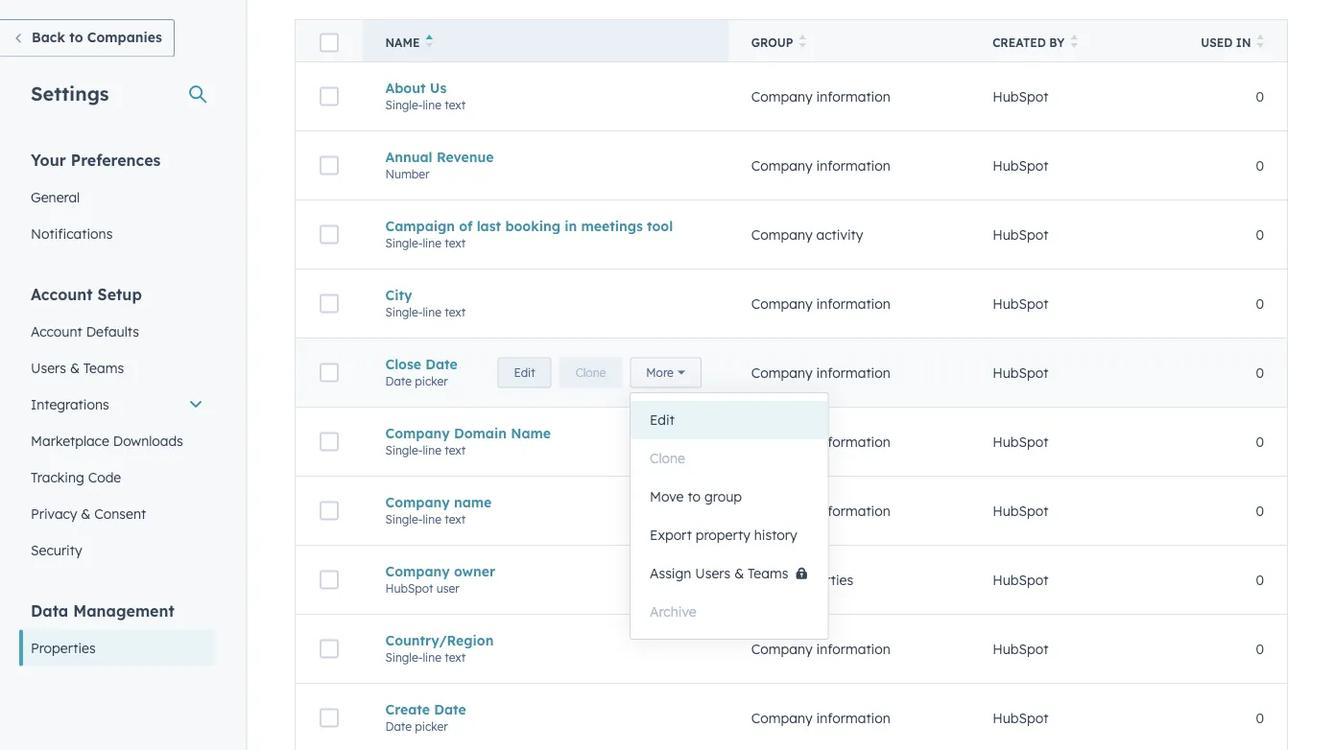 Task type: locate. For each thing, give the bounding box(es) containing it.
picker
[[415, 374, 448, 388], [415, 720, 448, 734]]

single-
[[385, 98, 423, 112], [385, 236, 423, 250], [385, 305, 423, 319], [385, 443, 423, 458], [385, 512, 423, 527], [385, 650, 423, 665]]

account defaults
[[31, 323, 139, 340]]

information for city
[[816, 295, 890, 312]]

hubspot for create date
[[993, 710, 1048, 727]]

1 text from the top
[[445, 98, 466, 112]]

clone button for edit button to the left
[[559, 358, 622, 388]]

teams down defaults
[[83, 359, 124, 376]]

name
[[385, 36, 420, 50], [511, 425, 551, 442]]

0 vertical spatial edit
[[514, 366, 535, 380]]

& inside "button"
[[734, 565, 744, 582]]

text inside company domain name single-line text
[[445, 443, 466, 458]]

text down the us
[[445, 98, 466, 112]]

2 horizontal spatial press to sort. element
[[1257, 35, 1264, 51]]

press to sort. element inside group button
[[799, 35, 806, 51]]

in
[[1236, 36, 1251, 50]]

5 text from the top
[[445, 512, 466, 527]]

export property history
[[650, 527, 797, 544]]

0 horizontal spatial name
[[385, 36, 420, 50]]

account for account setup
[[31, 285, 93, 304]]

used
[[1201, 36, 1233, 50]]

city
[[385, 287, 412, 304]]

hubspot for campaign of last booking in meetings tool
[[993, 226, 1048, 243]]

to
[[69, 29, 83, 46], [688, 489, 701, 505]]

to right back
[[69, 29, 83, 46]]

used in button
[[1172, 20, 1288, 62]]

information for annual revenue
[[816, 157, 890, 174]]

owner
[[454, 563, 495, 580]]

2 picker from the top
[[415, 720, 448, 734]]

1 vertical spatial clone
[[650, 450, 685, 467]]

1 horizontal spatial press to sort. image
[[1257, 35, 1264, 48]]

1 horizontal spatial name
[[511, 425, 551, 442]]

1 horizontal spatial users
[[695, 565, 731, 582]]

annual
[[385, 149, 432, 165]]

&
[[70, 359, 80, 376], [81, 505, 91, 522], [734, 565, 744, 582]]

line
[[423, 98, 441, 112], [423, 236, 441, 250], [423, 305, 441, 319], [423, 443, 441, 458], [423, 512, 441, 527], [423, 650, 441, 665]]

0 vertical spatial &
[[70, 359, 80, 376]]

10 0 from the top
[[1256, 710, 1264, 727]]

edit button up "group"
[[631, 401, 828, 440]]

& left sales
[[734, 565, 744, 582]]

4 line from the top
[[423, 443, 441, 458]]

security link
[[19, 532, 215, 569]]

in
[[565, 218, 577, 234]]

1 vertical spatial teams
[[748, 565, 788, 582]]

1 horizontal spatial clone
[[650, 450, 685, 467]]

0 horizontal spatial teams
[[83, 359, 124, 376]]

single- up 'company owner hubspot user' on the left of the page
[[385, 512, 423, 527]]

7 0 from the top
[[1256, 503, 1264, 519]]

1 vertical spatial to
[[688, 489, 701, 505]]

close date button
[[385, 356, 482, 373]]

clone up move
[[650, 450, 685, 467]]

campaign of last booking in meetings tool button
[[385, 218, 705, 234]]

& right privacy on the left of the page
[[81, 505, 91, 522]]

picker inside create date date picker
[[415, 720, 448, 734]]

1 account from the top
[[31, 285, 93, 304]]

picker down create
[[415, 720, 448, 734]]

clone button
[[559, 358, 622, 388], [631, 440, 828, 478]]

sales
[[751, 572, 785, 589]]

privacy
[[31, 505, 77, 522]]

marketplace downloads link
[[19, 423, 215, 459]]

1 horizontal spatial edit
[[650, 412, 675, 429]]

0 horizontal spatial clone button
[[559, 358, 622, 388]]

line up close date button
[[423, 305, 441, 319]]

integrations button
[[19, 386, 215, 423]]

1 horizontal spatial press to sort. element
[[1071, 35, 1078, 51]]

information for company name
[[816, 503, 890, 519]]

date right close
[[425, 356, 458, 373]]

press to sort. element inside created by button
[[1071, 35, 1078, 51]]

single- down "country/region"
[[385, 650, 423, 665]]

company information
[[751, 88, 890, 105], [751, 157, 890, 174], [751, 295, 890, 312], [751, 364, 890, 381], [751, 434, 890, 450], [751, 503, 890, 519], [751, 641, 890, 658], [751, 710, 890, 727]]

0 horizontal spatial press to sort. image
[[799, 35, 806, 48]]

2 information from the top
[[816, 157, 890, 174]]

privacy & consent
[[31, 505, 146, 522]]

0 for company name
[[1256, 503, 1264, 519]]

information for create date
[[816, 710, 890, 727]]

2 line from the top
[[423, 236, 441, 250]]

1 company information from the top
[[751, 88, 890, 105]]

& up integrations
[[70, 359, 80, 376]]

line down the us
[[423, 98, 441, 112]]

company
[[751, 88, 813, 105], [751, 157, 813, 174], [751, 226, 813, 243], [751, 295, 813, 312], [751, 364, 813, 381], [385, 425, 450, 442], [751, 434, 813, 450], [385, 494, 450, 511], [751, 503, 813, 519], [385, 563, 450, 580], [751, 641, 813, 658], [751, 710, 813, 727]]

3 single- from the top
[[385, 305, 423, 319]]

3 press to sort. element from the left
[[1257, 35, 1264, 51]]

4 0 from the top
[[1256, 295, 1264, 312]]

8 0 from the top
[[1256, 572, 1264, 589]]

country/region
[[385, 632, 494, 649]]

clone for 'clone' button related to edit button to the left
[[576, 366, 606, 380]]

to right move
[[688, 489, 701, 505]]

0 for company domain name
[[1256, 434, 1264, 450]]

company information for company name
[[751, 503, 890, 519]]

press to sort. element for created by
[[1071, 35, 1078, 51]]

date down close
[[385, 374, 412, 388]]

press to sort. element
[[799, 35, 806, 51], [1071, 35, 1078, 51], [1257, 35, 1264, 51]]

4 single- from the top
[[385, 443, 423, 458]]

teams inside account setup element
[[83, 359, 124, 376]]

3 company information from the top
[[751, 295, 890, 312]]

company information for create date
[[751, 710, 890, 727]]

6 text from the top
[[445, 650, 466, 665]]

1 press to sort. element from the left
[[799, 35, 806, 51]]

text down 'domain'
[[445, 443, 466, 458]]

users inside account setup element
[[31, 359, 66, 376]]

date
[[425, 356, 458, 373], [385, 374, 412, 388], [434, 701, 466, 718], [385, 720, 412, 734]]

single- inside city single-line text
[[385, 305, 423, 319]]

2 single- from the top
[[385, 236, 423, 250]]

account
[[31, 285, 93, 304], [31, 323, 82, 340]]

country/region button
[[385, 632, 705, 649]]

text down 'of'
[[445, 236, 466, 250]]

picker inside close date date picker
[[415, 374, 448, 388]]

single- up company name single-line text at the bottom left of page
[[385, 443, 423, 458]]

created
[[993, 36, 1046, 50]]

1 vertical spatial picker
[[415, 720, 448, 734]]

5 line from the top
[[423, 512, 441, 527]]

2 press to sort. image from the left
[[1257, 35, 1264, 48]]

hubspot
[[993, 88, 1048, 105], [993, 157, 1048, 174], [993, 226, 1048, 243], [993, 295, 1048, 312], [993, 364, 1048, 381], [993, 434, 1048, 450], [993, 503, 1048, 519], [993, 572, 1048, 589], [385, 581, 433, 596], [993, 641, 1048, 658], [993, 710, 1048, 727]]

6 company information from the top
[[751, 503, 890, 519]]

management
[[73, 601, 174, 620]]

1 vertical spatial clone button
[[631, 440, 828, 478]]

2 vertical spatial &
[[734, 565, 744, 582]]

3 text from the top
[[445, 305, 466, 319]]

clone for 'clone' button associated with rightmost edit button
[[650, 450, 685, 467]]

teams down history
[[748, 565, 788, 582]]

3 0 from the top
[[1256, 226, 1264, 243]]

2 account from the top
[[31, 323, 82, 340]]

press to sort. element for group
[[799, 35, 806, 51]]

code
[[88, 469, 121, 486]]

5 information from the top
[[816, 434, 890, 450]]

edit up company domain name button
[[514, 366, 535, 380]]

line down campaign
[[423, 236, 441, 250]]

single- down the 'city'
[[385, 305, 423, 319]]

1 vertical spatial account
[[31, 323, 82, 340]]

3 line from the top
[[423, 305, 441, 319]]

1 press to sort. image from the left
[[799, 35, 806, 48]]

clone left more
[[576, 366, 606, 380]]

1 horizontal spatial to
[[688, 489, 701, 505]]

single- down about
[[385, 98, 423, 112]]

your
[[31, 150, 66, 169]]

9 0 from the top
[[1256, 641, 1264, 658]]

back to companies link
[[0, 19, 175, 57]]

2 company information from the top
[[751, 157, 890, 174]]

more button
[[630, 358, 701, 388]]

2 horizontal spatial &
[[734, 565, 744, 582]]

city single-line text
[[385, 287, 466, 319]]

company information for about us
[[751, 88, 890, 105]]

city button
[[385, 287, 705, 304]]

single- inside country/region single-line text
[[385, 650, 423, 665]]

to inside button
[[688, 489, 701, 505]]

defaults
[[86, 323, 139, 340]]

1 single- from the top
[[385, 98, 423, 112]]

single- inside company name single-line text
[[385, 512, 423, 527]]

& for users
[[70, 359, 80, 376]]

name right 'domain'
[[511, 425, 551, 442]]

clone button left more
[[559, 358, 622, 388]]

2 text from the top
[[445, 236, 466, 250]]

account defaults link
[[19, 313, 215, 350]]

picker down close date button
[[415, 374, 448, 388]]

1 horizontal spatial teams
[[748, 565, 788, 582]]

preferences
[[71, 150, 161, 169]]

0 horizontal spatial &
[[70, 359, 80, 376]]

line up 'company owner hubspot user' on the left of the page
[[423, 512, 441, 527]]

0 vertical spatial users
[[31, 359, 66, 376]]

text down "country/region"
[[445, 650, 466, 665]]

8 information from the top
[[816, 710, 890, 727]]

of
[[459, 218, 473, 234]]

0 for create date
[[1256, 710, 1264, 727]]

press to sort. image right in
[[1257, 35, 1264, 48]]

0 vertical spatial account
[[31, 285, 93, 304]]

company information for country/region
[[751, 641, 890, 658]]

ascending sort. press to sort descending. image
[[426, 35, 433, 48]]

1 vertical spatial users
[[695, 565, 731, 582]]

privacy & consent link
[[19, 496, 215, 532]]

about us single-line text
[[385, 79, 466, 112]]

7 information from the top
[[816, 641, 890, 658]]

0 vertical spatial teams
[[83, 359, 124, 376]]

0 vertical spatial clone
[[576, 366, 606, 380]]

5 single- from the top
[[385, 512, 423, 527]]

campaign of last booking in meetings tool single-line text
[[385, 218, 673, 250]]

clone
[[576, 366, 606, 380], [650, 450, 685, 467]]

meetings
[[581, 218, 643, 234]]

edit down more
[[650, 412, 675, 429]]

press to sort. image inside used in button
[[1257, 35, 1264, 48]]

tracking
[[31, 469, 84, 486]]

0 for country/region
[[1256, 641, 1264, 658]]

2 0 from the top
[[1256, 157, 1264, 174]]

export
[[650, 527, 692, 544]]

hubspot inside 'company owner hubspot user'
[[385, 581, 433, 596]]

single- inside about us single-line text
[[385, 98, 423, 112]]

single- down campaign
[[385, 236, 423, 250]]

0 horizontal spatial clone
[[576, 366, 606, 380]]

account up users & teams
[[31, 323, 82, 340]]

1 0 from the top
[[1256, 88, 1264, 105]]

1 vertical spatial edit button
[[631, 401, 828, 440]]

6 0 from the top
[[1256, 434, 1264, 450]]

account for account defaults
[[31, 323, 82, 340]]

text inside company name single-line text
[[445, 512, 466, 527]]

users up integrations
[[31, 359, 66, 376]]

clone button up "group"
[[631, 440, 828, 478]]

press to sort. element right group
[[799, 35, 806, 51]]

company name single-line text
[[385, 494, 492, 527]]

users & teams
[[31, 359, 124, 376]]

4 text from the top
[[445, 443, 466, 458]]

users inside "button"
[[695, 565, 731, 582]]

5 0 from the top
[[1256, 364, 1264, 381]]

1 horizontal spatial &
[[81, 505, 91, 522]]

hubspot for company owner
[[993, 572, 1048, 589]]

to for group
[[688, 489, 701, 505]]

0 horizontal spatial to
[[69, 29, 83, 46]]

notifications
[[31, 225, 113, 242]]

press to sort. element right in
[[1257, 35, 1264, 51]]

users down property
[[695, 565, 731, 582]]

2 press to sort. element from the left
[[1071, 35, 1078, 51]]

0 vertical spatial picker
[[415, 374, 448, 388]]

1 vertical spatial name
[[511, 425, 551, 442]]

line down "country/region"
[[423, 650, 441, 665]]

created by button
[[970, 20, 1172, 62]]

0 horizontal spatial users
[[31, 359, 66, 376]]

users
[[31, 359, 66, 376], [695, 565, 731, 582]]

press to sort. image inside group button
[[799, 35, 806, 48]]

press to sort. image right group
[[799, 35, 806, 48]]

account up account defaults
[[31, 285, 93, 304]]

1 vertical spatial &
[[81, 505, 91, 522]]

press to sort. image
[[799, 35, 806, 48], [1257, 35, 1264, 48]]

edit button up company domain name button
[[498, 358, 552, 388]]

1 information from the top
[[816, 88, 890, 105]]

companies
[[87, 29, 162, 46]]

text down name
[[445, 512, 466, 527]]

0 vertical spatial clone button
[[559, 358, 622, 388]]

press to sort. element inside used in button
[[1257, 35, 1264, 51]]

hubspot for about us
[[993, 88, 1048, 105]]

information for country/region
[[816, 641, 890, 658]]

press to sort. element right by
[[1071, 35, 1078, 51]]

edit button
[[498, 358, 552, 388], [631, 401, 828, 440]]

teams
[[83, 359, 124, 376], [748, 565, 788, 582]]

1 line from the top
[[423, 98, 441, 112]]

company owner button
[[385, 563, 705, 580]]

company inside company domain name single-line text
[[385, 425, 450, 442]]

setup
[[97, 285, 142, 304]]

1 picker from the top
[[415, 374, 448, 388]]

line inside campaign of last booking in meetings tool single-line text
[[423, 236, 441, 250]]

0 vertical spatial edit button
[[498, 358, 552, 388]]

0 vertical spatial name
[[385, 36, 420, 50]]

name left ascending sort. press to sort descending. element
[[385, 36, 420, 50]]

3 information from the top
[[816, 295, 890, 312]]

5 company information from the top
[[751, 434, 890, 450]]

history
[[754, 527, 797, 544]]

0 for company owner
[[1256, 572, 1264, 589]]

country/region single-line text
[[385, 632, 494, 665]]

hubspot for company domain name
[[993, 434, 1048, 450]]

0 horizontal spatial press to sort. element
[[799, 35, 806, 51]]

line up company name single-line text at the bottom left of page
[[423, 443, 441, 458]]

single- inside company domain name single-line text
[[385, 443, 423, 458]]

6 single- from the top
[[385, 650, 423, 665]]

1 horizontal spatial clone button
[[631, 440, 828, 478]]

line inside company domain name single-line text
[[423, 443, 441, 458]]

6 information from the top
[[816, 503, 890, 519]]

picker for close
[[415, 374, 448, 388]]

0 horizontal spatial edit
[[514, 366, 535, 380]]

6 line from the top
[[423, 650, 441, 665]]

created by
[[993, 36, 1065, 50]]

0 vertical spatial to
[[69, 29, 83, 46]]

8 company information from the top
[[751, 710, 890, 727]]

7 company information from the top
[[751, 641, 890, 658]]

text up close date button
[[445, 305, 466, 319]]



Task type: describe. For each thing, give the bounding box(es) containing it.
account setup element
[[19, 284, 215, 569]]

properties
[[31, 640, 96, 656]]

close date date picker
[[385, 356, 458, 388]]

about us button
[[385, 79, 705, 96]]

company information for company domain name
[[751, 434, 890, 450]]

company owner hubspot user
[[385, 563, 495, 596]]

1 vertical spatial edit
[[650, 412, 675, 429]]

marketplace
[[31, 432, 109, 449]]

domain
[[454, 425, 507, 442]]

tracking code link
[[19, 459, 215, 496]]

4 information from the top
[[816, 364, 890, 381]]

date down create
[[385, 720, 412, 734]]

company domain name button
[[385, 425, 705, 442]]

downloads
[[113, 432, 183, 449]]

back
[[32, 29, 65, 46]]

name inside company domain name single-line text
[[511, 425, 551, 442]]

name button
[[362, 20, 728, 62]]

property
[[696, 527, 750, 544]]

text inside campaign of last booking in meetings tool single-line text
[[445, 236, 466, 250]]

data management
[[31, 601, 174, 620]]

ascending sort. press to sort descending. element
[[426, 35, 433, 51]]

number
[[385, 167, 430, 181]]

0 for city
[[1256, 295, 1264, 312]]

information for about us
[[816, 88, 890, 105]]

integrations
[[31, 396, 109, 413]]

tool
[[647, 218, 673, 234]]

revenue
[[437, 149, 494, 165]]

create date button
[[385, 701, 705, 718]]

4 company information from the top
[[751, 364, 890, 381]]

company information for annual revenue
[[751, 157, 890, 174]]

hubspot for company name
[[993, 503, 1048, 519]]

group
[[704, 489, 742, 505]]

archive button
[[631, 593, 828, 632]]

group
[[751, 36, 793, 50]]

press to sort. image
[[1071, 35, 1078, 48]]

more
[[646, 366, 674, 380]]

& for privacy
[[81, 505, 91, 522]]

group button
[[728, 20, 970, 62]]

line inside country/region single-line text
[[423, 650, 441, 665]]

name
[[454, 494, 492, 511]]

us
[[430, 79, 447, 96]]

export property history button
[[631, 516, 828, 555]]

date right create
[[434, 701, 466, 718]]

booking
[[505, 218, 560, 234]]

0 horizontal spatial edit button
[[498, 358, 552, 388]]

your preferences element
[[19, 149, 215, 252]]

press to sort. image for group
[[799, 35, 806, 48]]

create
[[385, 701, 430, 718]]

assign users & teams
[[650, 565, 788, 582]]

text inside city single-line text
[[445, 305, 466, 319]]

teams inside "button"
[[748, 565, 788, 582]]

1 horizontal spatial edit button
[[631, 401, 828, 440]]

properties link
[[19, 630, 215, 667]]

move to group button
[[631, 478, 828, 516]]

text inside about us single-line text
[[445, 98, 466, 112]]

hubspot for country/region
[[993, 641, 1048, 658]]

campaign
[[385, 218, 455, 234]]

used in
[[1201, 36, 1251, 50]]

your preferences
[[31, 150, 161, 169]]

account setup
[[31, 285, 142, 304]]

information for company domain name
[[816, 434, 890, 450]]

user
[[436, 581, 459, 596]]

company information for city
[[751, 295, 890, 312]]

to for companies
[[69, 29, 83, 46]]

company name button
[[385, 494, 705, 511]]

annual revenue button
[[385, 149, 705, 165]]

by
[[1049, 36, 1065, 50]]

general
[[31, 189, 80, 205]]

notifications link
[[19, 215, 215, 252]]

users & teams link
[[19, 350, 215, 386]]

annual revenue number
[[385, 149, 494, 181]]

activity
[[816, 226, 863, 243]]

about
[[385, 79, 426, 96]]

picker for create
[[415, 720, 448, 734]]

tracking code
[[31, 469, 121, 486]]

press to sort. element for used in
[[1257, 35, 1264, 51]]

0 for campaign of last booking in meetings tool
[[1256, 226, 1264, 243]]

clone button for rightmost edit button
[[631, 440, 828, 478]]

line inside about us single-line text
[[423, 98, 441, 112]]

line inside company name single-line text
[[423, 512, 441, 527]]

properties
[[788, 572, 853, 589]]

assign users & teams button
[[631, 555, 828, 593]]

text inside country/region single-line text
[[445, 650, 466, 665]]

hubspot for annual revenue
[[993, 157, 1048, 174]]

hubspot for city
[[993, 295, 1048, 312]]

assign
[[650, 565, 691, 582]]

last
[[477, 218, 501, 234]]

press to sort. image for used in
[[1257, 35, 1264, 48]]

move
[[650, 489, 684, 505]]

data management element
[[19, 600, 215, 751]]

settings
[[31, 81, 109, 105]]

back to companies
[[32, 29, 162, 46]]

0 for about us
[[1256, 88, 1264, 105]]

company domain name single-line text
[[385, 425, 551, 458]]

create date date picker
[[385, 701, 466, 734]]

company inside company name single-line text
[[385, 494, 450, 511]]

general link
[[19, 179, 215, 215]]

data
[[31, 601, 68, 620]]

single- inside campaign of last booking in meetings tool single-line text
[[385, 236, 423, 250]]

close
[[385, 356, 421, 373]]

0 for annual revenue
[[1256, 157, 1264, 174]]

sales properties
[[751, 572, 853, 589]]

company inside 'company owner hubspot user'
[[385, 563, 450, 580]]

line inside city single-line text
[[423, 305, 441, 319]]

marketplace downloads
[[31, 432, 183, 449]]

consent
[[94, 505, 146, 522]]

archive
[[650, 604, 696, 620]]

security
[[31, 542, 82, 559]]

name inside button
[[385, 36, 420, 50]]



Task type: vqa. For each thing, say whether or not it's contained in the screenshot.
Search HubSpot SEARCH BOX
no



